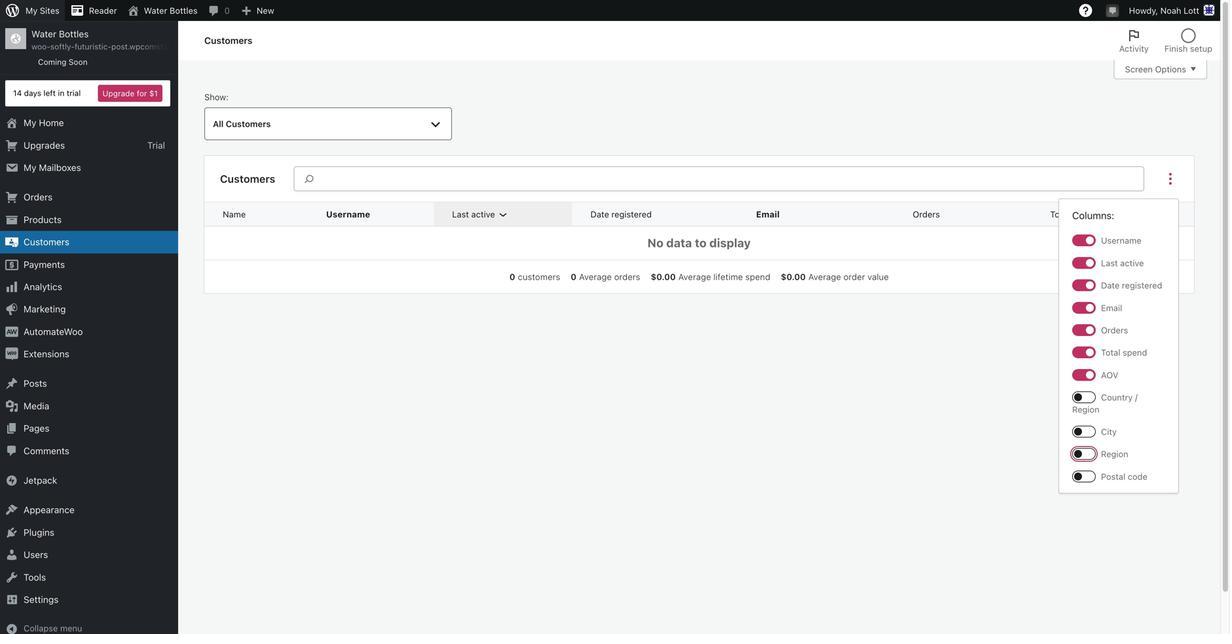 Task type: vqa. For each thing, say whether or not it's contained in the screenshot.
the leftmost the Last active
yes



Task type: locate. For each thing, give the bounding box(es) containing it.
1 horizontal spatial date registered
[[1101, 280, 1162, 290]]

1 horizontal spatial average
[[678, 272, 711, 282]]

section
[[504, 271, 894, 283]]

0 horizontal spatial bottles
[[59, 28, 89, 39]]

last active inside button
[[452, 209, 495, 219]]

activity button
[[1111, 21, 1157, 60]]

1 horizontal spatial active
[[1120, 258, 1144, 268]]

automatewoo
[[24, 326, 83, 337]]

active inside the columns: menu
[[1120, 258, 1144, 268]]

0 right customers
[[571, 272, 577, 282]]

0 horizontal spatial total spend
[[1050, 209, 1096, 219]]

customers
[[518, 272, 560, 282]]

aov
[[1160, 209, 1178, 219], [1101, 370, 1119, 380]]

0 vertical spatial water
[[144, 6, 167, 15]]

softly-
[[50, 42, 75, 51]]

0 horizontal spatial $0.00
[[651, 272, 676, 282]]

3 average from the left
[[809, 272, 841, 282]]

date
[[591, 209, 609, 219], [1101, 280, 1120, 290]]

0 for 0 customers
[[510, 272, 515, 282]]

columns: menu
[[1064, 204, 1173, 488]]

customers
[[204, 35, 252, 46], [226, 119, 271, 129], [220, 173, 275, 185], [24, 237, 69, 247]]

/
[[1135, 392, 1138, 402]]

1 horizontal spatial orders
[[913, 209, 940, 219]]

0 horizontal spatial username
[[326, 209, 370, 219]]

screen
[[1125, 64, 1153, 74]]

pages link
[[0, 417, 178, 440]]

2 horizontal spatial average
[[809, 272, 841, 282]]

1 horizontal spatial date
[[1101, 280, 1120, 290]]

1 horizontal spatial last
[[1101, 258, 1118, 268]]

0 inside toolbar navigation
[[224, 6, 230, 15]]

0 vertical spatial last active
[[452, 209, 495, 219]]

1 horizontal spatial last active
[[1101, 258, 1144, 268]]

0 for 0 average orders
[[571, 272, 577, 282]]

0 vertical spatial username
[[326, 209, 370, 219]]

1 vertical spatial total spend
[[1101, 348, 1147, 357]]

1 vertical spatial username
[[1101, 236, 1142, 245]]

1 horizontal spatial aov
[[1160, 209, 1178, 219]]

toolbar navigation
[[0, 0, 1220, 24]]

bottles inside 'water bottles' link
[[170, 6, 198, 15]]

0 vertical spatial last
[[452, 209, 469, 219]]

reader
[[89, 6, 117, 15]]

average left lifetime
[[678, 272, 711, 282]]

registered inside date registered 'button'
[[612, 209, 652, 219]]

menu
[[60, 623, 82, 633]]

0 customers
[[510, 272, 560, 282]]

1 average from the left
[[579, 272, 612, 282]]

upgrade for $1 button
[[98, 85, 162, 102]]

spend inside the columns: menu
[[1123, 348, 1147, 357]]

lott
[[1184, 6, 1199, 15]]

aov inside the columns: menu
[[1101, 370, 1119, 380]]

my left sites at the left of the page
[[26, 6, 38, 15]]

2 average from the left
[[678, 272, 711, 282]]

noah
[[1161, 6, 1181, 15]]

home
[[39, 117, 64, 128]]

2 vertical spatial spend
[[1123, 348, 1147, 357]]

main menu navigation
[[0, 21, 202, 634]]

2 horizontal spatial 0
[[571, 272, 577, 282]]

0 horizontal spatial spend
[[745, 272, 770, 282]]

customers inside all customers dropdown button
[[226, 119, 271, 129]]

$0.00 for $0.00 average lifetime spend
[[651, 272, 676, 282]]

my for my sites
[[26, 6, 38, 15]]

average for average order value
[[809, 272, 841, 282]]

2 horizontal spatial orders
[[1101, 325, 1128, 335]]

section containing 0
[[504, 271, 894, 283]]

1 vertical spatial water
[[31, 28, 56, 39]]

0 horizontal spatial active
[[471, 209, 495, 219]]

0 horizontal spatial water
[[31, 28, 56, 39]]

my for my mailboxes
[[24, 162, 36, 173]]

automatewoo link
[[0, 321, 178, 343]]

orders
[[24, 192, 53, 203], [913, 209, 940, 219], [1101, 325, 1128, 335]]

1 horizontal spatial spend
[[1072, 209, 1096, 219]]

date registered inside 'button'
[[591, 209, 652, 219]]

1 $0.00 from the left
[[651, 272, 676, 282]]

1 vertical spatial email
[[1101, 303, 1122, 313]]

total spend
[[1050, 209, 1096, 219], [1101, 348, 1147, 357]]

bottles
[[170, 6, 198, 15], [59, 28, 89, 39]]

my left "home"
[[24, 117, 36, 128]]

postal
[[1101, 472, 1126, 481]]

1 horizontal spatial water
[[144, 6, 167, 15]]

water inside water bottles woo-softly-futuristic-post.wpcomstaging.com coming soon
[[31, 28, 56, 39]]

0 vertical spatial my
[[26, 6, 38, 15]]

0 horizontal spatial orders
[[24, 192, 53, 203]]

0 vertical spatial total
[[1050, 209, 1070, 219]]

1 horizontal spatial total
[[1101, 348, 1120, 357]]

0 horizontal spatial region
[[1072, 404, 1100, 414]]

all customers
[[213, 119, 271, 129]]

country / region
[[1072, 392, 1138, 414]]

water inside toolbar navigation
[[144, 6, 167, 15]]

1 vertical spatial active
[[1120, 258, 1144, 268]]

aov up country
[[1101, 370, 1119, 380]]

1 vertical spatial last active
[[1101, 258, 1144, 268]]

date registered
[[591, 209, 652, 219], [1101, 280, 1162, 290]]

my home link
[[0, 112, 178, 134]]

users
[[24, 549, 48, 560]]

screen options button
[[1114, 60, 1207, 79]]

email inside the columns: menu
[[1101, 303, 1122, 313]]

0 vertical spatial aov
[[1160, 209, 1178, 219]]

bottles left "0" link
[[170, 6, 198, 15]]

0 horizontal spatial last
[[452, 209, 469, 219]]

water up 'post.wpcomstaging.com'
[[144, 6, 167, 15]]

0 vertical spatial registered
[[612, 209, 652, 219]]

0 horizontal spatial 0
[[224, 6, 230, 15]]

products
[[24, 214, 62, 225]]

trial
[[67, 89, 81, 98]]

$0.00 left order
[[781, 272, 806, 282]]

1 vertical spatial spend
[[745, 272, 770, 282]]

0 horizontal spatial total
[[1050, 209, 1070, 219]]

0 horizontal spatial email
[[756, 209, 780, 219]]

upgrade for $1
[[103, 89, 158, 98]]

1 vertical spatial bottles
[[59, 28, 89, 39]]

2 vertical spatial my
[[24, 162, 36, 173]]

0 left new link
[[224, 6, 230, 15]]

1 vertical spatial last
[[1101, 258, 1118, 268]]

new
[[257, 6, 274, 15]]

customers right all
[[226, 119, 271, 129]]

customers link
[[0, 231, 178, 253]]

1 horizontal spatial $0.00
[[781, 272, 806, 282]]

bottles up softly- at the left top of page
[[59, 28, 89, 39]]

settings
[[24, 594, 59, 605]]

display
[[710, 236, 751, 250]]

last
[[452, 209, 469, 219], [1101, 258, 1118, 268]]

plugins
[[24, 527, 54, 538]]

0
[[224, 6, 230, 15], [510, 272, 515, 282], [571, 272, 577, 282]]

1 horizontal spatial region
[[1101, 449, 1128, 459]]

0 vertical spatial region
[[1072, 404, 1100, 414]]

last active
[[452, 209, 495, 219], [1101, 258, 1144, 268]]

my mailboxes link
[[0, 157, 178, 179]]

1 horizontal spatial 0
[[510, 272, 515, 282]]

average left order
[[809, 272, 841, 282]]

0 left customers
[[510, 272, 515, 282]]

my
[[26, 6, 38, 15], [24, 117, 36, 128], [24, 162, 36, 173]]

0 vertical spatial orders
[[24, 192, 53, 203]]

customers up payments
[[24, 237, 69, 247]]

notification image
[[1108, 5, 1118, 15]]

analytics link
[[0, 276, 178, 298]]

water
[[144, 6, 167, 15], [31, 28, 56, 39]]

average left orders
[[579, 272, 612, 282]]

my down the upgrades
[[24, 162, 36, 173]]

tools
[[24, 572, 46, 583]]

0 horizontal spatial last active
[[452, 209, 495, 219]]

1 horizontal spatial registered
[[1122, 280, 1162, 290]]

total left columns:
[[1050, 209, 1070, 219]]

$0.00
[[651, 272, 676, 282], [781, 272, 806, 282]]

0 vertical spatial spend
[[1072, 209, 1096, 219]]

comments link
[[0, 440, 178, 462]]

reader link
[[65, 0, 122, 21]]

0 horizontal spatial registered
[[612, 209, 652, 219]]

1 vertical spatial total
[[1101, 348, 1120, 357]]

active
[[471, 209, 495, 219], [1120, 258, 1144, 268]]

0 horizontal spatial aov
[[1101, 370, 1119, 380]]

water bottles
[[144, 6, 198, 15]]

username
[[326, 209, 370, 219], [1101, 236, 1142, 245]]

1 vertical spatial date
[[1101, 280, 1120, 290]]

my inside toolbar navigation
[[26, 6, 38, 15]]

1 horizontal spatial username
[[1101, 236, 1142, 245]]

0 vertical spatial date
[[591, 209, 609, 219]]

code
[[1128, 472, 1148, 481]]

1 horizontal spatial bottles
[[170, 6, 198, 15]]

coming
[[38, 57, 66, 66]]

tab list containing activity
[[1111, 21, 1220, 60]]

:
[[226, 92, 229, 102]]

left
[[44, 89, 56, 98]]

average
[[579, 272, 612, 282], [678, 272, 711, 282], [809, 272, 841, 282]]

1 vertical spatial date registered
[[1101, 280, 1162, 290]]

2 horizontal spatial spend
[[1123, 348, 1147, 357]]

new link
[[235, 0, 279, 21]]

water for water bottles woo-softly-futuristic-post.wpcomstaging.com coming soon
[[31, 28, 56, 39]]

2 vertical spatial orders
[[1101, 325, 1128, 335]]

0 vertical spatial total spend
[[1050, 209, 1096, 219]]

1 vertical spatial aov
[[1101, 370, 1119, 380]]

tab list
[[1111, 21, 1220, 60]]

no
[[648, 236, 664, 250]]

region inside country / region
[[1072, 404, 1100, 414]]

water bottles link
[[122, 0, 203, 21]]

all customers button
[[204, 108, 452, 140]]

aov down choose which values to display icon
[[1160, 209, 1178, 219]]

water for water bottles
[[144, 6, 167, 15]]

bottles inside water bottles woo-softly-futuristic-post.wpcomstaging.com coming soon
[[59, 28, 89, 39]]

1 horizontal spatial email
[[1101, 303, 1122, 313]]

water up woo- on the top of page
[[31, 28, 56, 39]]

1 vertical spatial orders
[[913, 209, 940, 219]]

total up country
[[1101, 348, 1120, 357]]

0 horizontal spatial date
[[591, 209, 609, 219]]

0 vertical spatial bottles
[[170, 6, 198, 15]]

0 vertical spatial active
[[471, 209, 495, 219]]

0 horizontal spatial average
[[579, 272, 612, 282]]

show :
[[204, 92, 229, 102]]

days
[[24, 89, 41, 98]]

1 vertical spatial registered
[[1122, 280, 1162, 290]]

0 vertical spatial date registered
[[591, 209, 652, 219]]

mailboxes
[[39, 162, 81, 173]]

1 horizontal spatial total spend
[[1101, 348, 1147, 357]]

0 horizontal spatial date registered
[[591, 209, 652, 219]]

2 $0.00 from the left
[[781, 272, 806, 282]]

14
[[13, 89, 22, 98]]

1 vertical spatial my
[[24, 117, 36, 128]]

$0.00 down no
[[651, 272, 676, 282]]



Task type: describe. For each thing, give the bounding box(es) containing it.
orders button
[[879, 203, 956, 226]]

extensions
[[24, 349, 69, 359]]

posts link
[[0, 373, 178, 395]]

settings link
[[0, 589, 178, 611]]

collapse
[[24, 623, 58, 633]]

payments link
[[0, 253, 178, 276]]

my sites
[[26, 6, 59, 15]]

no data to display
[[648, 236, 751, 250]]

all
[[213, 119, 224, 129]]

postal code
[[1101, 472, 1148, 481]]

city
[[1101, 427, 1117, 437]]

registered inside the columns: menu
[[1122, 280, 1162, 290]]

total inside the columns: menu
[[1101, 348, 1120, 357]]

date inside the columns: menu
[[1101, 280, 1120, 290]]

average for average orders
[[579, 272, 612, 282]]

$0.00 average lifetime spend
[[651, 272, 770, 282]]

last inside last active button
[[452, 209, 469, 219]]

my for my home
[[24, 117, 36, 128]]

appearance
[[24, 505, 75, 515]]

total spend inside the columns: menu
[[1101, 348, 1147, 357]]

$0.00 for $0.00 average order value
[[781, 272, 806, 282]]

0 average orders
[[571, 272, 640, 282]]

analytics
[[24, 281, 62, 292]]

users link
[[0, 544, 178, 566]]

payments
[[24, 259, 65, 270]]

posts
[[24, 378, 47, 389]]

columns:
[[1072, 210, 1115, 221]]

orders link
[[0, 186, 178, 209]]

products link
[[0, 209, 178, 231]]

howdy, noah lott
[[1129, 6, 1199, 15]]

futuristic-
[[75, 42, 111, 51]]

sites
[[40, 6, 59, 15]]

trial
[[147, 140, 165, 151]]

activity
[[1119, 44, 1149, 53]]

date registered button
[[583, 203, 675, 226]]

finish setup
[[1165, 44, 1213, 53]]

data
[[666, 236, 692, 250]]

media
[[24, 401, 49, 411]]

choose which values to display image
[[1163, 171, 1178, 187]]

collapse menu button
[[0, 618, 178, 634]]

username inside the columns: menu
[[1101, 236, 1142, 245]]

post.wpcomstaging.com
[[111, 42, 202, 51]]

date registered inside the columns: menu
[[1101, 280, 1162, 290]]

0 for 0
[[224, 6, 230, 15]]

soon
[[69, 57, 88, 66]]

orders inside the columns: menu
[[1101, 325, 1128, 335]]

$0.00 average order value
[[781, 272, 889, 282]]

for
[[137, 89, 147, 98]]

bottles for water bottles
[[170, 6, 198, 15]]

0 link
[[203, 0, 235, 21]]

collapse menu
[[24, 623, 82, 633]]

options
[[1155, 64, 1186, 74]]

order
[[844, 272, 865, 282]]

14 days left in trial
[[13, 89, 81, 98]]

to
[[695, 236, 707, 250]]

$1
[[149, 89, 158, 98]]

in
[[58, 89, 64, 98]]

plugins link
[[0, 521, 178, 544]]

active inside button
[[471, 209, 495, 219]]

total inside button
[[1050, 209, 1070, 219]]

tools link
[[0, 566, 178, 589]]

water bottles woo-softly-futuristic-post.wpcomstaging.com coming soon
[[31, 28, 202, 66]]

my mailboxes
[[24, 162, 81, 173]]

my home
[[24, 117, 64, 128]]

customers inside customers 'link'
[[24, 237, 69, 247]]

bottles for water bottles woo-softly-futuristic-post.wpcomstaging.com coming soon
[[59, 28, 89, 39]]

marketing link
[[0, 298, 178, 321]]

1 vertical spatial region
[[1101, 449, 1128, 459]]

last active button
[[444, 203, 519, 226]]

howdy,
[[1129, 6, 1158, 15]]

show
[[204, 92, 226, 102]]

setup
[[1190, 44, 1213, 53]]

name
[[223, 209, 246, 219]]

pages
[[24, 423, 49, 434]]

last inside the columns: menu
[[1101, 258, 1118, 268]]

customers up name button
[[220, 173, 275, 185]]

finish setup button
[[1157, 21, 1220, 60]]

upgrades
[[24, 140, 65, 151]]

comments
[[24, 445, 69, 456]]

date inside 'button'
[[591, 209, 609, 219]]

jetpack link
[[0, 469, 178, 492]]

value
[[868, 272, 889, 282]]

screen options
[[1125, 64, 1186, 74]]

average for average lifetime spend
[[678, 272, 711, 282]]

name button
[[215, 203, 269, 226]]

marketing
[[24, 304, 66, 315]]

spend inside button
[[1072, 209, 1096, 219]]

total spend inside total spend button
[[1050, 209, 1096, 219]]

woo-
[[31, 42, 50, 51]]

finish
[[1165, 44, 1188, 53]]

orders inside the main menu navigation
[[24, 192, 53, 203]]

customers down "0" link
[[204, 35, 252, 46]]

0 vertical spatial email
[[756, 209, 780, 219]]

jetpack
[[24, 475, 57, 486]]

lifetime
[[714, 272, 743, 282]]

last active inside the columns: menu
[[1101, 258, 1144, 268]]

my sites link
[[0, 0, 65, 21]]

orders inside button
[[913, 209, 940, 219]]



